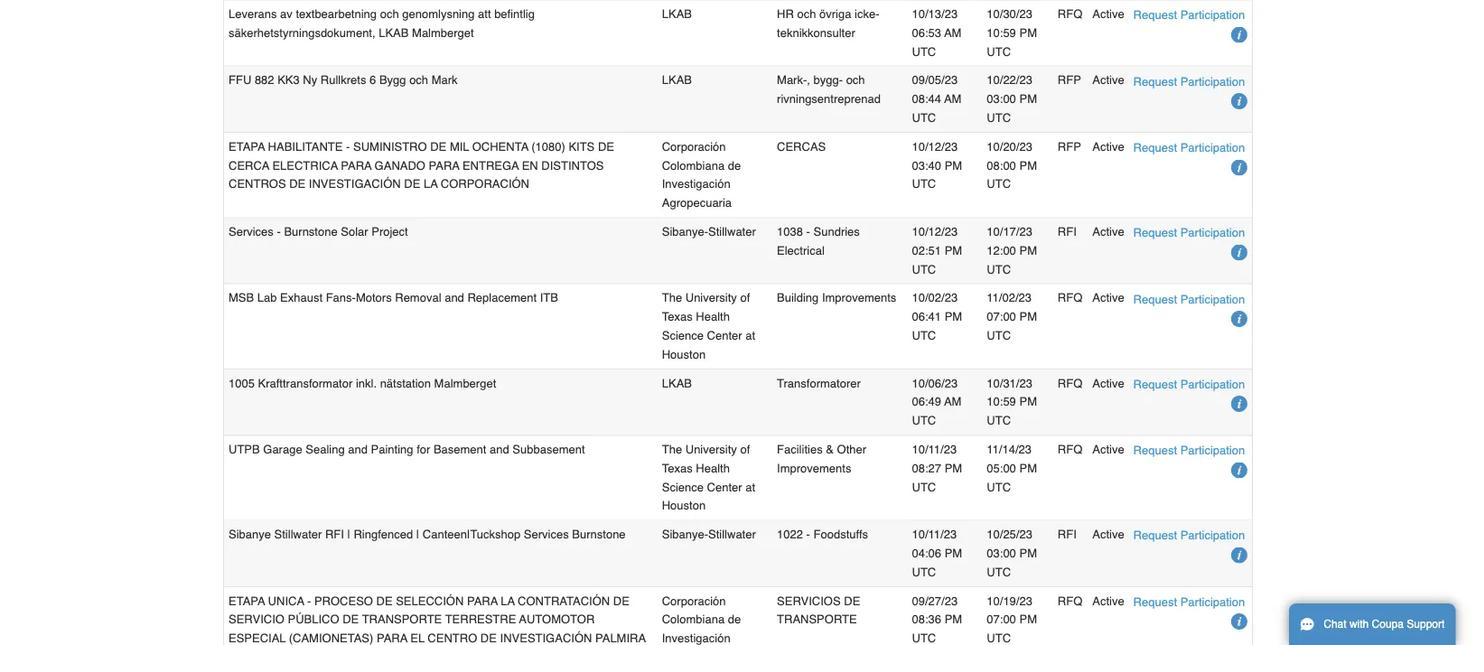 Task type: vqa. For each thing, say whether or not it's contained in the screenshot.


Task type: describe. For each thing, give the bounding box(es) containing it.
request participation for 10/19/23 07:00 pm utc
[[1134, 595, 1246, 609]]

university for facilities & other improvements
[[686, 443, 737, 456]]

solar
[[341, 225, 368, 238]]

övriga
[[820, 7, 852, 21]]

10/25/23 03:00 pm utc
[[987, 528, 1037, 579]]

stillwater for ringfenced
[[709, 528, 756, 541]]

bygg
[[379, 73, 406, 87]]

10/11/23 for 08:27
[[912, 443, 957, 456]]

leverans
[[229, 7, 277, 21]]

pm for 10/11/23 08:27 pm utc
[[945, 461, 963, 475]]

proceso
[[314, 594, 373, 608]]

foodstuffs
[[814, 528, 868, 541]]

säkerhetstyrningsdokument,
[[229, 26, 376, 39]]

0 vertical spatial services
[[229, 225, 274, 238]]

center for building improvements
[[707, 329, 743, 342]]

- for services - burnstone solar project
[[277, 225, 281, 238]]

10/30/23 10:59 pm utc
[[987, 7, 1037, 58]]

science for facilities & other improvements
[[662, 480, 704, 494]]

10/02/23 06:41 pm utc
[[912, 291, 963, 342]]

request for 10/31/23 10:59 pm utc
[[1134, 377, 1178, 391]]

10/12/23 03:40 pm utc
[[912, 140, 963, 191]]

pm for 10/20/23 08:00 pm utc
[[1020, 159, 1037, 172]]

krafttransformator
[[258, 376, 353, 390]]

participation for 10/31/23 10:59 pm utc
[[1181, 377, 1246, 391]]

de right the proceso
[[376, 594, 393, 608]]

unica
[[268, 594, 304, 608]]

utc for 10/19/23 07:00 pm utc
[[987, 632, 1011, 645]]

sibanye
[[229, 528, 271, 541]]

request participation for 10/17/23 12:00 pm utc
[[1134, 226, 1246, 239]]

lkab inside leverans av textbearbetning och genomlysning att befintlig säkerhetstyrningsdokument, lkab malmberget
[[379, 26, 409, 39]]

la inside etapa unica - proceso de selección para la contratación de servicio público de transporte terrestre automotor especial (camionetas) para el centro de investigación palmi
[[501, 594, 515, 608]]

active for 10/22/23 03:00 pm utc
[[1093, 73, 1125, 87]]

06:53
[[912, 26, 942, 39]]

08:27
[[912, 461, 942, 475]]

request participation button for 10/31/23 10:59 pm utc
[[1134, 375, 1246, 394]]

utc for 10/17/23 12:00 pm utc
[[987, 262, 1011, 276]]

befintlig
[[494, 7, 535, 21]]

08:00
[[987, 159, 1017, 172]]

centros
[[229, 177, 286, 191]]

de down electrica
[[289, 177, 306, 191]]

the university of texas health science center at houston for building improvements
[[662, 291, 756, 361]]

att
[[478, 7, 491, 21]]

fans-
[[326, 291, 356, 305]]

08:36
[[912, 613, 942, 626]]

pm for 10/31/23 10:59 pm utc
[[1020, 395, 1037, 409]]

para left el
[[377, 632, 408, 645]]

of for building improvements
[[741, 291, 750, 305]]

pm for 09/27/23 08:36 pm utc
[[945, 613, 963, 626]]

06:41
[[912, 310, 942, 324]]

utc for 10/31/23 10:59 pm utc
[[987, 414, 1011, 427]]

1 horizontal spatial and
[[445, 291, 464, 305]]

- inside etapa unica - proceso de selección para la contratación de servicio público de transporte terrestre automotor especial (camionetas) para el centro de investigación palmi
[[307, 594, 311, 608]]

participation for 11/02/23 07:00 pm utc
[[1181, 292, 1246, 306]]

och inside hr och övriga icke- teknikkonsulter
[[797, 7, 816, 21]]

pm for 11/02/23 07:00 pm utc
[[1020, 310, 1037, 324]]

rfi left ringfenced
[[325, 528, 344, 541]]

terrestre
[[445, 613, 516, 626]]

active for 10/19/23 07:00 pm utc
[[1093, 594, 1125, 608]]

rfq for 11/14/23 05:00 pm utc
[[1058, 443, 1083, 456]]

09/05/23 08:44 am utc
[[912, 73, 962, 125]]

habilitante
[[268, 140, 343, 153]]

canteen|tuckshop
[[423, 528, 521, 541]]

etapa habilitante - suministro de mil ochenta (1080) kits de cerca electrica para ganado para entrega en distintos centros de investigación de la corporación
[[229, 140, 615, 191]]

rfq for 10/19/23 07:00 pm utc
[[1058, 594, 1083, 608]]

05:00
[[987, 461, 1017, 475]]

1 | from the left
[[347, 528, 351, 541]]

cerca
[[229, 159, 269, 172]]

garage
[[263, 443, 302, 456]]

transporte inside etapa unica - proceso de selección para la contratación de servicio público de transporte terrestre automotor especial (camionetas) para el centro de investigación palmi
[[362, 613, 442, 626]]

entrega
[[463, 159, 519, 172]]

1005 krafttransformator inkl. nätstation malmberget
[[229, 376, 496, 390]]

07:00 for 11/02/23
[[987, 310, 1017, 324]]

rfp for 10/20/23 08:00 pm utc
[[1058, 140, 1082, 153]]

6
[[370, 73, 376, 87]]

10/25/23
[[987, 528, 1033, 541]]

09/27/23
[[912, 594, 958, 608]]

och inside leverans av textbearbetning och genomlysning att befintlig säkerhetstyrningsdokument, lkab malmberget
[[380, 7, 399, 21]]

chat
[[1324, 618, 1347, 631]]

corporación for corporación colombiana de investigación agropecuaria
[[662, 140, 726, 153]]

(1080)
[[532, 140, 566, 153]]

10/11/23 08:27 pm utc
[[912, 443, 963, 494]]

request participation button for 10/25/23 03:00 pm utc
[[1134, 526, 1246, 545]]

- inside etapa habilitante - suministro de mil ochenta (1080) kits de cerca electrica para ganado para entrega en distintos centros de investigación de la corporación
[[346, 140, 350, 153]]

request participation button for 10/17/23 12:00 pm utc
[[1134, 223, 1246, 242]]

10/12/23 for 02:51
[[912, 225, 958, 238]]

selección
[[396, 594, 464, 608]]

en
[[522, 159, 538, 172]]

request for 10/17/23 12:00 pm utc
[[1134, 226, 1178, 239]]

ffu 882 kk3 ny rullkrets 6 bygg och mark
[[229, 73, 458, 87]]

msb
[[229, 291, 254, 305]]

bygg-
[[814, 73, 843, 87]]

hr och övriga icke- teknikkonsulter
[[777, 7, 880, 39]]

pm for 10/17/23 12:00 pm utc
[[1020, 244, 1037, 257]]

utc for 10/11/23 04:06 pm utc
[[912, 565, 936, 579]]

(camionetas)
[[289, 632, 374, 645]]

03:00 for 10/25/23
[[987, 547, 1017, 560]]

support
[[1407, 618, 1445, 631]]

etapa for etapa unica - proceso de selección para la contratación de servicio público de transporte terrestre automotor especial (camionetas) para el centro de investigación palmi
[[229, 594, 265, 608]]

request participation for 10/20/23 08:00 pm utc
[[1134, 141, 1246, 154]]

de right contratación on the left of the page
[[613, 594, 630, 608]]

nätstation
[[380, 376, 431, 390]]

building improvements
[[777, 291, 897, 305]]

distintos
[[542, 159, 604, 172]]

el
[[411, 632, 425, 645]]

0 horizontal spatial burnstone
[[284, 225, 338, 238]]

active for 10/20/23 08:00 pm utc
[[1093, 140, 1125, 153]]

services - burnstone solar project
[[229, 225, 408, 238]]

pm for 10/25/23 03:00 pm utc
[[1020, 547, 1037, 560]]

mark-, bygg- och rivningsentreprenad
[[777, 73, 881, 106]]

utc for 10/20/23 08:00 pm utc
[[987, 177, 1011, 191]]

1 horizontal spatial burnstone
[[572, 528, 626, 541]]

houston for building improvements
[[662, 348, 706, 361]]

10/31/23
[[987, 376, 1033, 390]]

de down the terrestre
[[481, 632, 497, 645]]

utc for 10/30/23 10:59 pm utc
[[987, 45, 1011, 58]]

och left the mark
[[410, 73, 428, 87]]

transformatorer
[[777, 376, 861, 390]]

1 vertical spatial malmberget
[[434, 376, 496, 390]]

the for utpb garage sealing and painting for basement and subbasement
[[662, 443, 682, 456]]

etapa unica - proceso de selección para la contratación de servicio público de transporte terrestre automotor especial (camionetas) para el centro de investigación palmi
[[229, 594, 646, 645]]

icke-
[[855, 7, 880, 21]]

utc for 11/14/23 05:00 pm utc
[[987, 480, 1011, 494]]

chat with coupa support button
[[1290, 604, 1456, 645]]

10/11/23 for 04:06
[[912, 528, 957, 541]]

request participation for 10/22/23 03:00 pm utc
[[1134, 74, 1246, 88]]

coupa
[[1372, 618, 1404, 631]]

request participation button for 11/14/23 05:00 pm utc
[[1134, 441, 1246, 460]]

kk3
[[278, 73, 300, 87]]

ny
[[303, 73, 317, 87]]

stillwater right sibanye at left bottom
[[274, 528, 322, 541]]

with
[[1350, 618, 1369, 631]]

10/22/23
[[987, 73, 1033, 87]]

2 horizontal spatial and
[[490, 443, 509, 456]]

pm for 10/30/23 10:59 pm utc
[[1020, 26, 1037, 39]]

sealing
[[306, 443, 345, 456]]

10/02/23
[[912, 291, 958, 305]]

10/11/23 04:06 pm utc
[[912, 528, 963, 579]]

sibanye stillwater rfi | ringfenced | canteen|tuckshop services burnstone
[[229, 528, 626, 541]]

sibanye- for 1038 - sundries electrical
[[662, 225, 709, 238]]

de left mil
[[430, 140, 447, 153]]

utc for 10/12/23 03:40 pm utc
[[912, 177, 936, 191]]

am for 10/13/23
[[945, 26, 962, 39]]

de right kits
[[598, 140, 615, 153]]

utc for 10/11/23 08:27 pm utc
[[912, 480, 936, 494]]

utc for 10/12/23 02:51 pm utc
[[912, 262, 936, 276]]

11/14/23
[[987, 443, 1032, 456]]

rfi for 1022 - foodstuffs
[[1058, 528, 1077, 541]]

automotor
[[519, 613, 595, 626]]

ffu
[[229, 73, 251, 87]]

pm for 10/19/23 07:00 pm utc
[[1020, 613, 1037, 626]]

0 vertical spatial improvements
[[822, 291, 897, 305]]

texas for facilities & other improvements
[[662, 461, 693, 475]]

06:49
[[912, 395, 942, 409]]

1022 - foodstuffs
[[777, 528, 868, 541]]

lkab for 1005 krafttransformator inkl. nätstation malmberget
[[662, 376, 692, 390]]

utc for 09/05/23 08:44 am utc
[[912, 111, 936, 125]]

ringfenced
[[354, 528, 413, 541]]

kits
[[569, 140, 595, 153]]

10:59 for 10/30/23
[[987, 26, 1017, 39]]

at for building improvements
[[746, 329, 756, 342]]

corporación for corporación colombiana de investigaci
[[662, 594, 726, 608]]

investigación inside etapa unica - proceso de selección para la contratación de servicio público de transporte terrestre automotor especial (camionetas) para el centro de investigación palmi
[[500, 632, 592, 645]]

&
[[826, 443, 834, 456]]

colombiana for corporación colombiana de investigaci
[[662, 613, 725, 626]]

lab
[[257, 291, 277, 305]]

12:00
[[987, 244, 1017, 257]]

participation for 10/20/23 08:00 pm utc
[[1181, 141, 1246, 154]]

active for 10/25/23 03:00 pm utc
[[1093, 528, 1125, 541]]

servicios
[[777, 594, 841, 608]]

rfq for 10/31/23 10:59 pm utc
[[1058, 376, 1083, 390]]

10/30/23
[[987, 7, 1033, 21]]

at for facilities & other improvements
[[746, 480, 756, 494]]

of for facilities & other improvements
[[741, 443, 750, 456]]



Task type: locate. For each thing, give the bounding box(es) containing it.
10:59 inside 10/31/23 10:59 pm utc
[[987, 395, 1017, 409]]

de
[[430, 140, 447, 153], [598, 140, 615, 153], [289, 177, 306, 191], [404, 177, 421, 191], [376, 594, 393, 608], [613, 594, 630, 608], [844, 594, 861, 608], [343, 613, 359, 626], [481, 632, 497, 645]]

rfi for 1038 - sundries electrical
[[1058, 225, 1077, 238]]

0 vertical spatial malmberget
[[412, 26, 474, 39]]

am down the 10/06/23
[[945, 395, 962, 409]]

2 center from the top
[[707, 480, 743, 494]]

10/20/23 08:00 pm utc
[[987, 140, 1037, 191]]

active for 10/31/23 10:59 pm utc
[[1093, 376, 1125, 390]]

10/06/23
[[912, 376, 958, 390]]

1 vertical spatial the
[[662, 443, 682, 456]]

1 health from the top
[[696, 310, 730, 324]]

och left 'genomlysning' on the top of page
[[380, 7, 399, 21]]

am for 10/06/23
[[945, 395, 962, 409]]

1 vertical spatial 03:00
[[987, 547, 1017, 560]]

7 request participation from the top
[[1134, 444, 1246, 457]]

request participation button for 10/30/23 10:59 pm utc
[[1134, 5, 1246, 24]]

lkab for ffu 882 kk3 ny rullkrets 6 bygg och mark
[[662, 73, 692, 87]]

1 sibanye- from the top
[[662, 225, 709, 238]]

8 request participation button from the top
[[1134, 526, 1246, 545]]

utc down 06:53
[[912, 45, 936, 58]]

am down 10/13/23
[[945, 26, 962, 39]]

de right the servicios
[[844, 594, 861, 608]]

1 vertical spatial de
[[728, 613, 741, 626]]

pm right 04:06
[[945, 547, 963, 560]]

2 de from the top
[[728, 613, 741, 626]]

corporación inside corporación colombiana de investigaci
[[662, 594, 726, 608]]

1 request participation button from the top
[[1134, 5, 1246, 24]]

882
[[255, 73, 274, 87]]

1 vertical spatial sibanye-stillwater
[[662, 528, 756, 541]]

am inside 09/05/23 08:44 am utc
[[945, 92, 962, 106]]

11/14/23 05:00 pm utc
[[987, 443, 1037, 494]]

1 vertical spatial burnstone
[[572, 528, 626, 541]]

10/11/23 inside the 10/11/23 08:27 pm utc
[[912, 443, 957, 456]]

3 active from the top
[[1093, 140, 1125, 153]]

0 horizontal spatial and
[[348, 443, 368, 456]]

04:06
[[912, 547, 942, 560]]

contratación
[[518, 594, 610, 608]]

09/27/23 08:36 pm utc
[[912, 594, 963, 645]]

pm down "10/17/23"
[[1020, 244, 1037, 257]]

10/11/23 up 08:27
[[912, 443, 957, 456]]

investigación
[[662, 177, 731, 191]]

lkab for leverans av textbearbetning och genomlysning att befintlig säkerhetstyrningsdokument, lkab malmberget
[[662, 7, 692, 21]]

9 request participation from the top
[[1134, 595, 1246, 609]]

10/22/23 03:00 pm utc
[[987, 73, 1037, 125]]

investigación down the automotor
[[500, 632, 592, 645]]

1 active from the top
[[1093, 7, 1125, 21]]

7 request from the top
[[1134, 444, 1178, 457]]

agropecuaria
[[662, 196, 732, 210]]

2 03:00 from the top
[[987, 547, 1017, 560]]

utc inside 10/11/23 04:06 pm utc
[[912, 565, 936, 579]]

pm inside 10/12/23 02:51 pm utc
[[945, 244, 963, 257]]

de down the proceso
[[343, 613, 359, 626]]

exhaust
[[280, 291, 323, 305]]

10:59
[[987, 26, 1017, 39], [987, 395, 1017, 409]]

rivningsentreprenad
[[777, 92, 881, 106]]

request participation for 11/14/23 05:00 pm utc
[[1134, 444, 1246, 457]]

etapa up cerca
[[229, 140, 265, 153]]

de left 'servicios de transporte'
[[728, 613, 741, 626]]

,
[[807, 73, 811, 87]]

2 10:59 from the top
[[987, 395, 1017, 409]]

houston for facilities & other improvements
[[662, 499, 706, 513]]

0 vertical spatial at
[[746, 329, 756, 342]]

university left facilities
[[686, 443, 737, 456]]

subbasement
[[513, 443, 585, 456]]

science
[[662, 329, 704, 342], [662, 480, 704, 494]]

pm down 09/27/23 in the right bottom of the page
[[945, 613, 963, 626]]

6 request participation button from the top
[[1134, 375, 1246, 394]]

0 vertical spatial university
[[686, 291, 737, 305]]

1 10:59 from the top
[[987, 26, 1017, 39]]

10:59 down 10/31/23
[[987, 395, 1017, 409]]

1 vertical spatial improvements
[[777, 461, 852, 475]]

1 vertical spatial science
[[662, 480, 704, 494]]

pm right 03:40
[[945, 159, 963, 172]]

och up teknikkonsulter
[[797, 7, 816, 21]]

participation for 10/17/23 12:00 pm utc
[[1181, 226, 1246, 239]]

0 vertical spatial colombiana
[[662, 159, 725, 172]]

utc
[[912, 45, 936, 58], [987, 45, 1011, 58], [912, 111, 936, 125], [987, 111, 1011, 125], [912, 177, 936, 191], [987, 177, 1011, 191], [912, 262, 936, 276], [987, 262, 1011, 276], [912, 329, 936, 342], [987, 329, 1011, 342], [912, 414, 936, 427], [987, 414, 1011, 427], [912, 480, 936, 494], [987, 480, 1011, 494], [912, 565, 936, 579], [987, 565, 1011, 579], [912, 632, 936, 645], [987, 632, 1011, 645]]

1 vertical spatial 10/12/23
[[912, 225, 958, 238]]

the university of texas health science center at houston
[[662, 291, 756, 361], [662, 443, 756, 513]]

1 10/12/23 from the top
[[912, 140, 958, 153]]

transporte down the servicios
[[777, 613, 857, 626]]

1 participation from the top
[[1181, 8, 1246, 22]]

rfq right 10/19/23 on the right of the page
[[1058, 594, 1083, 608]]

pm for 10/12/23 02:51 pm utc
[[945, 244, 963, 257]]

utc down 06:41
[[912, 329, 936, 342]]

participation for 10/19/23 07:00 pm utc
[[1181, 595, 1246, 609]]

corporación inside corporación colombiana de investigación agropecuaria
[[662, 140, 726, 153]]

utc down the '12:00'
[[987, 262, 1011, 276]]

electrical
[[777, 244, 825, 257]]

5 rfq from the top
[[1058, 594, 1083, 608]]

0 vertical spatial health
[[696, 310, 730, 324]]

- for 1022 - foodstuffs
[[807, 528, 811, 541]]

health
[[696, 310, 730, 324], [696, 461, 730, 475]]

utc up 10/22/23
[[987, 45, 1011, 58]]

3 am from the top
[[945, 395, 962, 409]]

pm inside 10/25/23 03:00 pm utc
[[1020, 547, 1037, 560]]

2 etapa from the top
[[229, 594, 265, 608]]

2 texas from the top
[[662, 461, 693, 475]]

0 vertical spatial 10/11/23
[[912, 443, 957, 456]]

motors
[[356, 291, 392, 305]]

active for 11/14/23 05:00 pm utc
[[1093, 443, 1125, 456]]

de up investigación
[[728, 159, 741, 172]]

utc down 11/02/23
[[987, 329, 1011, 342]]

mark-
[[777, 73, 807, 87]]

ganado
[[375, 159, 426, 172]]

0 horizontal spatial |
[[347, 528, 351, 541]]

pm for 10/11/23 04:06 pm utc
[[945, 547, 963, 560]]

2 colombiana from the top
[[662, 613, 725, 626]]

utc inside the 10/20/23 08:00 pm utc
[[987, 177, 1011, 191]]

3 request participation button from the top
[[1134, 138, 1246, 157]]

2 10/11/23 from the top
[[912, 528, 957, 541]]

10/11/23 inside 10/11/23 04:06 pm utc
[[912, 528, 957, 541]]

request participation for 10/30/23 10:59 pm utc
[[1134, 8, 1246, 22]]

1 vertical spatial center
[[707, 480, 743, 494]]

10/19/23 07:00 pm utc
[[987, 594, 1037, 645]]

la inside etapa habilitante - suministro de mil ochenta (1080) kits de cerca electrica para ganado para entrega en distintos centros de investigación de la corporación
[[424, 177, 438, 191]]

stillwater down agropecuaria
[[709, 225, 756, 238]]

utc inside 10/19/23 07:00 pm utc
[[987, 632, 1011, 645]]

6 participation from the top
[[1181, 377, 1246, 391]]

rfp
[[1058, 73, 1082, 87], [1058, 140, 1082, 153]]

0 vertical spatial the
[[662, 291, 682, 305]]

2 participation from the top
[[1181, 74, 1246, 88]]

facilities & other improvements
[[777, 443, 867, 475]]

lkab
[[662, 7, 692, 21], [379, 26, 409, 39], [662, 73, 692, 87], [662, 376, 692, 390]]

3 rfq from the top
[[1058, 376, 1083, 390]]

request for 10/30/23 10:59 pm utc
[[1134, 8, 1178, 22]]

2 | from the left
[[416, 528, 420, 541]]

pm inside 10/22/23 03:00 pm utc
[[1020, 92, 1037, 106]]

2 sibanye- from the top
[[662, 528, 709, 541]]

1 vertical spatial etapa
[[229, 594, 265, 608]]

request for 10/22/23 03:00 pm utc
[[1134, 74, 1178, 88]]

1 vertical spatial health
[[696, 461, 730, 475]]

1 horizontal spatial la
[[501, 594, 515, 608]]

burnstone left solar
[[284, 225, 338, 238]]

corporación colombiana de investigación agropecuaria
[[662, 140, 741, 210]]

sibanye-
[[662, 225, 709, 238], [662, 528, 709, 541]]

2 am from the top
[[945, 92, 962, 106]]

request for 10/20/23 08:00 pm utc
[[1134, 141, 1178, 154]]

7 request participation button from the top
[[1134, 441, 1246, 460]]

improvements inside facilities & other improvements
[[777, 461, 852, 475]]

utc inside 10/12/23 02:51 pm utc
[[912, 262, 936, 276]]

10/12/23 inside 10/12/23 02:51 pm utc
[[912, 225, 958, 238]]

1 vertical spatial corporación
[[662, 594, 726, 608]]

1 am from the top
[[945, 26, 962, 39]]

pm inside 10/31/23 10:59 pm utc
[[1020, 395, 1037, 409]]

6 active from the top
[[1093, 376, 1125, 390]]

de inside 'servicios de transporte'
[[844, 594, 861, 608]]

10:59 down 10/30/23
[[987, 26, 1017, 39]]

2 at from the top
[[746, 480, 756, 494]]

pm
[[1020, 26, 1037, 39], [1020, 92, 1037, 106], [945, 159, 963, 172], [1020, 159, 1037, 172], [945, 244, 963, 257], [1020, 244, 1037, 257], [945, 310, 963, 324], [1020, 310, 1037, 324], [1020, 395, 1037, 409], [945, 461, 963, 475], [1020, 461, 1037, 475], [945, 547, 963, 560], [1020, 547, 1037, 560], [945, 613, 963, 626], [1020, 613, 1037, 626]]

07:00 inside 11/02/23 07:00 pm utc
[[987, 310, 1017, 324]]

1 vertical spatial at
[[746, 480, 756, 494]]

replacement
[[468, 291, 537, 305]]

- right the 1022
[[807, 528, 811, 541]]

1 vertical spatial texas
[[662, 461, 693, 475]]

10/12/23 inside 10/12/23 03:40 pm utc
[[912, 140, 958, 153]]

1 vertical spatial la
[[501, 594, 515, 608]]

request participation button for 10/20/23 08:00 pm utc
[[1134, 138, 1246, 157]]

3 request from the top
[[1134, 141, 1178, 154]]

2 rfp from the top
[[1058, 140, 1082, 153]]

2 request participation from the top
[[1134, 74, 1246, 88]]

1 science from the top
[[662, 329, 704, 342]]

1 colombiana from the top
[[662, 159, 725, 172]]

1005
[[229, 376, 255, 390]]

9 active from the top
[[1093, 594, 1125, 608]]

0 vertical spatial center
[[707, 329, 743, 342]]

2 transporte from the left
[[777, 613, 857, 626]]

request participation for 10/31/23 10:59 pm utc
[[1134, 377, 1246, 391]]

de inside corporación colombiana de investigación agropecuaria
[[728, 159, 741, 172]]

services down centros
[[229, 225, 274, 238]]

request participation button for 10/19/23 07:00 pm utc
[[1134, 592, 1246, 611]]

0 vertical spatial rfp
[[1058, 73, 1082, 87]]

0 vertical spatial 03:00
[[987, 92, 1017, 106]]

utc inside 10/17/23 12:00 pm utc
[[987, 262, 1011, 276]]

10/12/23 02:51 pm utc
[[912, 225, 963, 276]]

2 science from the top
[[662, 480, 704, 494]]

request for 11/02/23 07:00 pm utc
[[1134, 292, 1178, 306]]

1 request participation from the top
[[1134, 8, 1246, 22]]

and right the removal in the left of the page
[[445, 291, 464, 305]]

5 participation from the top
[[1181, 292, 1246, 306]]

pm inside 10/12/23 03:40 pm utc
[[945, 159, 963, 172]]

1038
[[777, 225, 803, 238]]

0 vertical spatial sibanye-stillwater
[[662, 225, 756, 238]]

utc down the 08:36
[[912, 632, 936, 645]]

colombiana for corporación colombiana de investigación agropecuaria
[[662, 159, 725, 172]]

1 vertical spatial 10/11/23
[[912, 528, 957, 541]]

pm inside 10/30/23 10:59 pm utc
[[1020, 26, 1037, 39]]

2 the from the top
[[662, 443, 682, 456]]

2 request from the top
[[1134, 74, 1178, 88]]

de inside corporación colombiana de investigaci
[[728, 613, 741, 626]]

0 vertical spatial la
[[424, 177, 438, 191]]

para down suministro
[[341, 159, 372, 172]]

request for 10/25/23 03:00 pm utc
[[1134, 529, 1178, 542]]

pm inside the 10/11/23 08:27 pm utc
[[945, 461, 963, 475]]

utc inside "10/13/23 06:53 am utc"
[[912, 45, 936, 58]]

03:00 inside 10/22/23 03:00 pm utc
[[987, 92, 1017, 106]]

pm inside 09/27/23 08:36 pm utc
[[945, 613, 963, 626]]

1 vertical spatial am
[[945, 92, 962, 106]]

10/11/23
[[912, 443, 957, 456], [912, 528, 957, 541]]

utc inside 09/27/23 08:36 pm utc
[[912, 632, 936, 645]]

4 rfq from the top
[[1058, 443, 1083, 456]]

1 vertical spatial houston
[[662, 499, 706, 513]]

other
[[837, 443, 867, 456]]

6 request participation from the top
[[1134, 377, 1246, 391]]

for
[[417, 443, 430, 456]]

2 07:00 from the top
[[987, 613, 1017, 626]]

av
[[280, 7, 293, 21]]

0 horizontal spatial investigación
[[309, 177, 401, 191]]

pm inside 10/11/23 04:06 pm utc
[[945, 547, 963, 560]]

de for corporación colombiana de investigaci
[[728, 613, 741, 626]]

rfq right 10/31/23
[[1058, 376, 1083, 390]]

investigación
[[309, 177, 401, 191], [500, 632, 592, 645]]

malmberget right nätstation
[[434, 376, 496, 390]]

sibanye-stillwater for 1038
[[662, 225, 756, 238]]

sibanye- up corporación colombiana de investigaci in the bottom of the page
[[662, 528, 709, 541]]

of
[[741, 291, 750, 305], [741, 443, 750, 456]]

och inside mark-, bygg- och rivningsentreprenad
[[846, 73, 865, 87]]

transporte up el
[[362, 613, 442, 626]]

- right 1038
[[807, 225, 811, 238]]

para up the terrestre
[[467, 594, 498, 608]]

of left the building
[[741, 291, 750, 305]]

etapa for etapa habilitante - suministro de mil ochenta (1080) kits de cerca electrica para ganado para entrega en distintos centros de investigación de la corporación
[[229, 140, 265, 153]]

07:00
[[987, 310, 1017, 324], [987, 613, 1017, 626]]

4 request participation from the top
[[1134, 226, 1246, 239]]

utc inside 10/12/23 03:40 pm utc
[[912, 177, 936, 191]]

rfp right 10/20/23
[[1058, 140, 1082, 153]]

0 vertical spatial science
[[662, 329, 704, 342]]

1 vertical spatial rfp
[[1058, 140, 1082, 153]]

sibanye-stillwater down agropecuaria
[[662, 225, 756, 238]]

texas
[[662, 310, 693, 324], [662, 461, 693, 475]]

1 horizontal spatial services
[[524, 528, 569, 541]]

services up contratación on the left of the page
[[524, 528, 569, 541]]

utc up 10/19/23 on the right of the page
[[987, 565, 1011, 579]]

10/12/23 up 02:51
[[912, 225, 958, 238]]

la
[[424, 177, 438, 191], [501, 594, 515, 608]]

0 vertical spatial am
[[945, 26, 962, 39]]

burnstone up contratación on the left of the page
[[572, 528, 626, 541]]

1 at from the top
[[746, 329, 756, 342]]

9 participation from the top
[[1181, 595, 1246, 609]]

participation for 10/25/23 03:00 pm utc
[[1181, 529, 1246, 542]]

1 rfq from the top
[[1058, 7, 1083, 21]]

1 horizontal spatial investigación
[[500, 632, 592, 645]]

pm for 10/02/23 06:41 pm utc
[[945, 310, 963, 324]]

sibanye- for 1022 - foodstuffs
[[662, 528, 709, 541]]

1 of from the top
[[741, 291, 750, 305]]

0 vertical spatial texas
[[662, 310, 693, 324]]

utc for 11/02/23 07:00 pm utc
[[987, 329, 1011, 342]]

1 sibanye-stillwater from the top
[[662, 225, 756, 238]]

1 de from the top
[[728, 159, 741, 172]]

03:00 down 10/25/23
[[987, 547, 1017, 560]]

1 vertical spatial 07:00
[[987, 613, 1017, 626]]

para
[[341, 159, 372, 172], [429, 159, 460, 172], [467, 594, 498, 608], [377, 632, 408, 645]]

utc inside the 10/11/23 08:27 pm utc
[[912, 480, 936, 494]]

utc down 03:40
[[912, 177, 936, 191]]

para down mil
[[429, 159, 460, 172]]

03:00
[[987, 92, 1017, 106], [987, 547, 1017, 560]]

2 university from the top
[[686, 443, 737, 456]]

etapa up servicio
[[229, 594, 265, 608]]

2 request participation button from the top
[[1134, 72, 1246, 91]]

and right basement
[[490, 443, 509, 456]]

2 sibanye-stillwater from the top
[[662, 528, 756, 541]]

pm for 10/22/23 03:00 pm utc
[[1020, 92, 1037, 106]]

transporte
[[362, 613, 442, 626], [777, 613, 857, 626]]

utc down 02:51
[[912, 262, 936, 276]]

rfq right 11/02/23
[[1058, 291, 1083, 305]]

utc inside 09/05/23 08:44 am utc
[[912, 111, 936, 125]]

pm inside 10/17/23 12:00 pm utc
[[1020, 244, 1037, 257]]

1 vertical spatial colombiana
[[662, 613, 725, 626]]

4 participation from the top
[[1181, 226, 1246, 239]]

1 07:00 from the top
[[987, 310, 1017, 324]]

rfp for 10/22/23 03:00 pm utc
[[1058, 73, 1082, 87]]

4 request from the top
[[1134, 226, 1178, 239]]

0 vertical spatial 10:59
[[987, 26, 1017, 39]]

07:00 down 11/02/23
[[987, 310, 1017, 324]]

the for msb lab exhaust fans-motors removal and replacement itb
[[662, 291, 682, 305]]

at
[[746, 329, 756, 342], [746, 480, 756, 494]]

4 request participation button from the top
[[1134, 223, 1246, 242]]

utc down 10/19/23 on the right of the page
[[987, 632, 1011, 645]]

pm for 10/12/23 03:40 pm utc
[[945, 159, 963, 172]]

de down ganado
[[404, 177, 421, 191]]

1 university from the top
[[686, 291, 737, 305]]

of left facilities
[[741, 443, 750, 456]]

request participation for 11/02/23 07:00 pm utc
[[1134, 292, 1246, 306]]

improvements
[[822, 291, 897, 305], [777, 461, 852, 475]]

2 health from the top
[[696, 461, 730, 475]]

itb
[[540, 291, 558, 305]]

active for 10/30/23 10:59 pm utc
[[1093, 7, 1125, 21]]

3 request participation from the top
[[1134, 141, 1246, 154]]

10/13/23
[[912, 7, 958, 21]]

10/19/23
[[987, 594, 1033, 608]]

textbearbetning
[[296, 7, 377, 21]]

1 vertical spatial the university of texas health science center at houston
[[662, 443, 756, 513]]

cercas
[[777, 140, 826, 153]]

8 request from the top
[[1134, 529, 1178, 542]]

2 corporación from the top
[[662, 594, 726, 608]]

03:00 down 10/22/23
[[987, 92, 1017, 106]]

2 vertical spatial am
[[945, 395, 962, 409]]

utc down 08:00
[[987, 177, 1011, 191]]

1 vertical spatial services
[[524, 528, 569, 541]]

9 request participation button from the top
[[1134, 592, 1246, 611]]

utc down 04:06
[[912, 565, 936, 579]]

rfq right 10/30/23
[[1058, 7, 1083, 21]]

inkl.
[[356, 376, 377, 390]]

8 participation from the top
[[1181, 529, 1246, 542]]

10:59 for 10/31/23
[[987, 395, 1017, 409]]

0 vertical spatial investigación
[[309, 177, 401, 191]]

utc inside 10/02/23 06:41 pm utc
[[912, 329, 936, 342]]

1 vertical spatial sibanye-
[[662, 528, 709, 541]]

etapa inside etapa habilitante - suministro de mil ochenta (1080) kits de cerca electrica para ganado para entrega en distintos centros de investigación de la corporación
[[229, 140, 265, 153]]

utc inside 10/30/23 10:59 pm utc
[[987, 45, 1011, 58]]

centro
[[428, 632, 477, 645]]

5 request from the top
[[1134, 292, 1178, 306]]

improvements right the building
[[822, 291, 897, 305]]

pm inside 11/02/23 07:00 pm utc
[[1020, 310, 1037, 324]]

03:00 inside 10/25/23 03:00 pm utc
[[987, 547, 1017, 560]]

8 request participation from the top
[[1134, 529, 1246, 542]]

sibanye-stillwater for 1022
[[662, 528, 756, 541]]

utc inside 10/06/23 06:49 am utc
[[912, 414, 936, 427]]

7 active from the top
[[1093, 443, 1125, 456]]

6 request from the top
[[1134, 377, 1178, 391]]

9 request from the top
[[1134, 595, 1178, 609]]

-
[[346, 140, 350, 153], [277, 225, 281, 238], [807, 225, 811, 238], [807, 528, 811, 541], [307, 594, 311, 608]]

and right sealing
[[348, 443, 368, 456]]

1 corporación from the top
[[662, 140, 726, 153]]

2 houston from the top
[[662, 499, 706, 513]]

0 horizontal spatial transporte
[[362, 613, 442, 626]]

10/11/23 up 04:06
[[912, 528, 957, 541]]

0 vertical spatial etapa
[[229, 140, 265, 153]]

8 active from the top
[[1093, 528, 1125, 541]]

utc for 10/13/23 06:53 am utc
[[912, 45, 936, 58]]

0 vertical spatial of
[[741, 291, 750, 305]]

am for 09/05/23
[[945, 92, 962, 106]]

1 vertical spatial 10:59
[[987, 395, 1017, 409]]

utpb
[[229, 443, 260, 456]]

- down centros
[[277, 225, 281, 238]]

pm inside 11/14/23 05:00 pm utc
[[1020, 461, 1037, 475]]

- for 1038 - sundries electrical
[[807, 225, 811, 238]]

3 participation from the top
[[1181, 141, 1246, 154]]

1 vertical spatial investigación
[[500, 632, 592, 645]]

7 participation from the top
[[1181, 444, 1246, 457]]

10/12/23 up 03:40
[[912, 140, 958, 153]]

utc for 09/27/23 08:36 pm utc
[[912, 632, 936, 645]]

utc inside 11/14/23 05:00 pm utc
[[987, 480, 1011, 494]]

hr
[[777, 7, 794, 21]]

malmberget
[[412, 26, 474, 39], [434, 376, 496, 390]]

stillwater left the 1022
[[709, 528, 756, 541]]

utc inside 10/25/23 03:00 pm utc
[[987, 565, 1011, 579]]

request participation for 10/25/23 03:00 pm utc
[[1134, 529, 1246, 542]]

health for building improvements
[[696, 310, 730, 324]]

pm right 08:27
[[945, 461, 963, 475]]

- up "público"
[[307, 594, 311, 608]]

etapa inside etapa unica - proceso de selección para la contratación de servicio público de transporte terrestre automotor especial (camionetas) para el centro de investigación palmi
[[229, 594, 265, 608]]

0 vertical spatial the university of texas health science center at houston
[[662, 291, 756, 361]]

och right bygg-
[[846, 73, 865, 87]]

utc down 08:27
[[912, 480, 936, 494]]

5 active from the top
[[1093, 291, 1125, 305]]

| left ringfenced
[[347, 528, 351, 541]]

request
[[1134, 8, 1178, 22], [1134, 74, 1178, 88], [1134, 141, 1178, 154], [1134, 226, 1178, 239], [1134, 292, 1178, 306], [1134, 377, 1178, 391], [1134, 444, 1178, 457], [1134, 529, 1178, 542], [1134, 595, 1178, 609]]

science for building improvements
[[662, 329, 704, 342]]

pm down 10/31/23
[[1020, 395, 1037, 409]]

removal
[[395, 291, 442, 305]]

08:44
[[912, 92, 942, 106]]

1 rfp from the top
[[1058, 73, 1082, 87]]

transporte inside 'servicios de transporte'
[[777, 613, 857, 626]]

malmberget down 'genomlysning' on the top of page
[[412, 26, 474, 39]]

sibanye- down agropecuaria
[[662, 225, 709, 238]]

colombiana inside corporación colombiana de investigaci
[[662, 613, 725, 626]]

am down 09/05/23
[[945, 92, 962, 106]]

rfi right 10/25/23
[[1058, 528, 1077, 541]]

msb lab exhaust fans-motors removal and replacement itb
[[229, 291, 558, 305]]

1 03:00 from the top
[[987, 92, 1017, 106]]

stillwater
[[709, 225, 756, 238], [274, 528, 322, 541], [709, 528, 756, 541]]

investigación inside etapa habilitante - suministro de mil ochenta (1080) kits de cerca electrica para ganado para entrega en distintos centros de investigación de la corporación
[[309, 177, 401, 191]]

pm down 10/02/23
[[945, 310, 963, 324]]

ochenta
[[472, 140, 529, 153]]

pm inside the 10/20/23 08:00 pm utc
[[1020, 159, 1037, 172]]

| right ringfenced
[[416, 528, 420, 541]]

mil
[[450, 140, 469, 153]]

pm down 11/02/23
[[1020, 310, 1037, 324]]

1 houston from the top
[[662, 348, 706, 361]]

utc down the 06:49
[[912, 414, 936, 427]]

2 of from the top
[[741, 443, 750, 456]]

center for facilities & other improvements
[[707, 480, 743, 494]]

10/12/23 for 03:40
[[912, 140, 958, 153]]

pm inside 10/19/23 07:00 pm utc
[[1020, 613, 1037, 626]]

de
[[728, 159, 741, 172], [728, 613, 741, 626]]

colombiana
[[662, 159, 725, 172], [662, 613, 725, 626]]

|
[[347, 528, 351, 541], [416, 528, 420, 541]]

1 vertical spatial of
[[741, 443, 750, 456]]

4 active from the top
[[1093, 225, 1125, 238]]

0 vertical spatial corporación
[[662, 140, 726, 153]]

2 active from the top
[[1093, 73, 1125, 87]]

participation for 10/22/23 03:00 pm utc
[[1181, 74, 1246, 88]]

utc down "08:44"
[[912, 111, 936, 125]]

07:00 inside 10/19/23 07:00 pm utc
[[987, 613, 1017, 626]]

0 vertical spatial houston
[[662, 348, 706, 361]]

1 texas from the top
[[662, 310, 693, 324]]

0 horizontal spatial services
[[229, 225, 274, 238]]

1 request from the top
[[1134, 8, 1178, 22]]

malmberget inside leverans av textbearbetning och genomlysning att befintlig säkerhetstyrningsdokument, lkab malmberget
[[412, 26, 474, 39]]

2 rfq from the top
[[1058, 291, 1083, 305]]

utc down '05:00'
[[987, 480, 1011, 494]]

sibanye-stillwater left the 1022
[[662, 528, 756, 541]]

am inside 10/06/23 06:49 am utc
[[945, 395, 962, 409]]

10/20/23
[[987, 140, 1033, 153]]

pm down 11/14/23 in the right of the page
[[1020, 461, 1037, 475]]

0 vertical spatial 07:00
[[987, 310, 1017, 324]]

colombiana inside corporación colombiana de investigación agropecuaria
[[662, 159, 725, 172]]

03:00 for 10/22/23
[[987, 92, 1017, 106]]

1 the from the top
[[662, 291, 682, 305]]

0 vertical spatial 10/12/23
[[912, 140, 958, 153]]

0 vertical spatial burnstone
[[284, 225, 338, 238]]

utc inside 10/31/23 10:59 pm utc
[[987, 414, 1011, 427]]

active for 10/17/23 12:00 pm utc
[[1093, 225, 1125, 238]]

1 transporte from the left
[[362, 613, 442, 626]]

5 request participation button from the top
[[1134, 289, 1246, 308]]

request participation button for 10/22/23 03:00 pm utc
[[1134, 72, 1246, 91]]

building
[[777, 291, 819, 305]]

project
[[372, 225, 408, 238]]

pm inside 10/02/23 06:41 pm utc
[[945, 310, 963, 324]]

utc inside 10/22/23 03:00 pm utc
[[987, 111, 1011, 125]]

1 the university of texas health science center at houston from the top
[[662, 291, 756, 361]]

la down ganado
[[424, 177, 438, 191]]

- inside 1038 - sundries electrical
[[807, 225, 811, 238]]

utc for 10/22/23 03:00 pm utc
[[987, 111, 1011, 125]]

2 the university of texas health science center at houston from the top
[[662, 443, 756, 513]]

5 request participation from the top
[[1134, 292, 1246, 306]]

10:59 inside 10/30/23 10:59 pm utc
[[987, 26, 1017, 39]]

pm down 10/22/23
[[1020, 92, 1037, 106]]

0 horizontal spatial la
[[424, 177, 438, 191]]

1 etapa from the top
[[229, 140, 265, 153]]

0 vertical spatial sibanye-
[[662, 225, 709, 238]]

pm down 10/25/23
[[1020, 547, 1037, 560]]

participation for 10/30/23 10:59 pm utc
[[1181, 8, 1246, 22]]

0 vertical spatial de
[[728, 159, 741, 172]]

mark
[[432, 73, 458, 87]]

am inside "10/13/23 06:53 am utc"
[[945, 26, 962, 39]]

1 vertical spatial university
[[686, 443, 737, 456]]

rfp right 10/22/23
[[1058, 73, 1082, 87]]

1 horizontal spatial transporte
[[777, 613, 857, 626]]

1 center from the top
[[707, 329, 743, 342]]

improvements down facilities
[[777, 461, 852, 475]]

rfi
[[1058, 225, 1077, 238], [325, 528, 344, 541], [1058, 528, 1077, 541]]

rfq for 11/02/23 07:00 pm utc
[[1058, 291, 1083, 305]]

utc inside 11/02/23 07:00 pm utc
[[987, 329, 1011, 342]]

utc for 10/25/23 03:00 pm utc
[[987, 565, 1011, 579]]

teknikkonsulter
[[777, 26, 856, 39]]

houston
[[662, 348, 706, 361], [662, 499, 706, 513]]

pm right 02:51
[[945, 244, 963, 257]]

university for building improvements
[[686, 291, 737, 305]]

07:00 for 10/19/23
[[987, 613, 1017, 626]]

rfq for 10/30/23 10:59 pm utc
[[1058, 7, 1083, 21]]

request for 11/14/23 05:00 pm utc
[[1134, 444, 1178, 457]]

11/02/23 07:00 pm utc
[[987, 291, 1037, 342]]

1 10/11/23 from the top
[[912, 443, 957, 456]]

1 horizontal spatial |
[[416, 528, 420, 541]]



